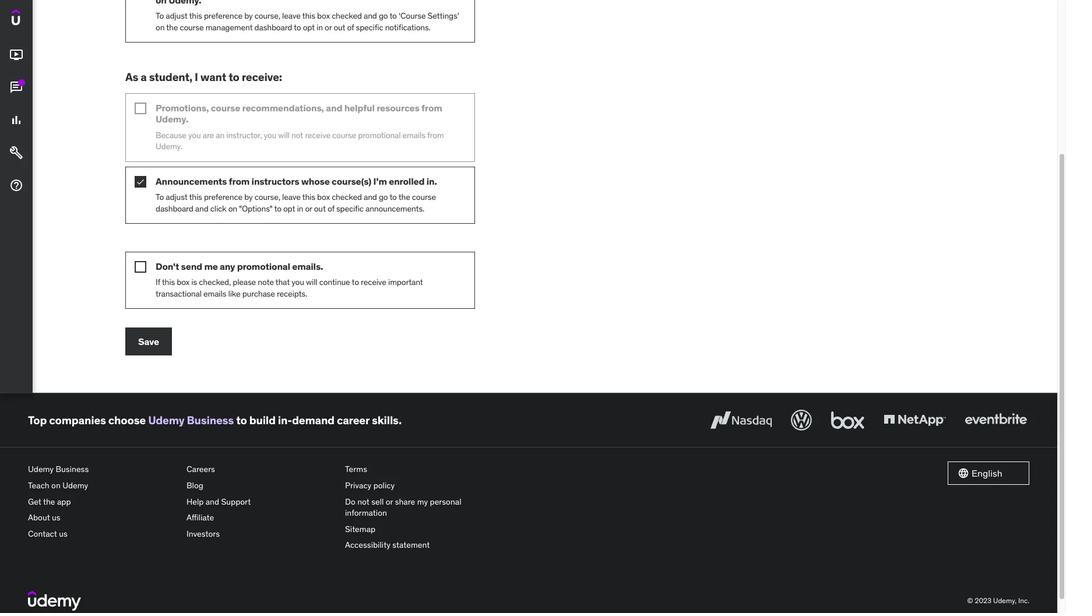 Task type: locate. For each thing, give the bounding box(es) containing it.
course inside announcements from instructors whose course(s) i'm enrolled in. to adjust this preference by course, leave this box checked and go to the  course dashboard and click on "options" to opt in or out of specific announcements.
[[412, 192, 436, 202]]

1 vertical spatial medium image
[[9, 146, 23, 160]]

1 horizontal spatial or
[[325, 22, 332, 33]]

0 vertical spatial small image
[[135, 103, 146, 114]]

0 vertical spatial adjust
[[166, 11, 187, 21]]

you inside don't send me any promotional emails. if this box is checked, please note that you will continue to receive important transactional emails like purchase receipts.
[[292, 277, 304, 288]]

inc.
[[1019, 596, 1030, 605]]

0 horizontal spatial small image
[[135, 176, 146, 188]]

terms
[[345, 464, 367, 475]]

'course
[[399, 11, 426, 21]]

0 horizontal spatial you
[[188, 130, 201, 140]]

1 preference from the top
[[204, 11, 243, 21]]

box inside to adjust this preference by course, leave this box checked and go to 'course settings' on the course management dashboard to opt in or out of specific notifications.
[[317, 11, 330, 21]]

on right click
[[228, 203, 237, 214]]

1 adjust from the top
[[166, 11, 187, 21]]

business up app
[[56, 464, 89, 475]]

or inside terms privacy policy do not sell or share my personal information sitemap accessibility statement
[[386, 497, 393, 507]]

1 horizontal spatial udemy
[[63, 481, 88, 491]]

notifications.
[[385, 22, 431, 33]]

2 horizontal spatial the
[[399, 192, 410, 202]]

specific left notifications.
[[356, 22, 383, 33]]

not inside terms privacy policy do not sell or share my personal information sitemap accessibility statement
[[358, 497, 370, 507]]

out
[[334, 22, 345, 33], [314, 203, 326, 214]]

dashboard
[[255, 22, 292, 33], [156, 203, 193, 214]]

because
[[156, 130, 186, 140]]

1 horizontal spatial promotional
[[358, 130, 401, 140]]

1 small image from the top
[[135, 103, 146, 114]]

by
[[244, 11, 253, 21], [244, 192, 253, 202]]

on inside udemy business teach on udemy get the app about us contact us
[[51, 481, 61, 491]]

to inside don't send me any promotional emails. if this box is checked, please note that you will continue to receive important transactional emails like purchase receipts.
[[352, 277, 359, 288]]

1 vertical spatial preference
[[204, 192, 243, 202]]

medium image
[[9, 81, 23, 95], [9, 113, 23, 127]]

0 vertical spatial by
[[244, 11, 253, 21]]

information
[[345, 508, 387, 519]]

0 horizontal spatial the
[[43, 497, 55, 507]]

1 vertical spatial leave
[[282, 192, 301, 202]]

by up management
[[244, 11, 253, 21]]

box for emails.
[[177, 277, 190, 288]]

go inside announcements from instructors whose course(s) i'm enrolled in. to adjust this preference by course, leave this box checked and go to the  course dashboard and click on "options" to opt in or out of specific announcements.
[[379, 192, 388, 202]]

want
[[201, 70, 226, 84]]

teach
[[28, 481, 49, 491]]

promotional down resources
[[358, 130, 401, 140]]

0 vertical spatial go
[[379, 11, 388, 21]]

to inside to adjust this preference by course, leave this box checked and go to 'course settings' on the course management dashboard to opt in or out of specific notifications.
[[156, 11, 164, 21]]

us right about
[[52, 513, 60, 523]]

adjust inside to adjust this preference by course, leave this box checked and go to 'course settings' on the course management dashboard to opt in or out of specific notifications.
[[166, 11, 187, 21]]

nasdaq image
[[708, 408, 775, 434]]

receive down recommendations,
[[305, 130, 331, 140]]

1 checked from the top
[[332, 11, 362, 21]]

1 horizontal spatial small image
[[958, 468, 970, 480]]

save
[[138, 336, 159, 347]]

important
[[388, 277, 423, 288]]

by up "options"
[[244, 192, 253, 202]]

medium image
[[9, 48, 23, 62], [9, 146, 23, 160], [9, 179, 23, 193]]

to adjust this preference by course, leave this box checked and go to 'course settings' on the course management dashboard to opt in or out of specific notifications.
[[156, 11, 459, 33]]

0 horizontal spatial in
[[297, 203, 303, 214]]

0 vertical spatial checked
[[332, 11, 362, 21]]

0 vertical spatial promotional
[[358, 130, 401, 140]]

emails
[[403, 130, 426, 140], [204, 289, 226, 299]]

2 horizontal spatial or
[[386, 497, 393, 507]]

1 vertical spatial go
[[379, 192, 388, 202]]

small image down a
[[135, 103, 146, 114]]

opt inside to adjust this preference by course, leave this box checked and go to 'course settings' on the course management dashboard to opt in or out of specific notifications.
[[303, 22, 315, 33]]

1 leave from the top
[[282, 11, 301, 21]]

0 vertical spatial receive
[[305, 130, 331, 140]]

0 vertical spatial the
[[166, 22, 178, 33]]

small image for don't
[[135, 261, 146, 273]]

2 leave from the top
[[282, 192, 301, 202]]

small image left the don't
[[135, 261, 146, 273]]

0 vertical spatial small image
[[135, 176, 146, 188]]

you right instructor,
[[264, 130, 276, 140]]

1 vertical spatial promotional
[[237, 261, 290, 272]]

udemy up teach
[[28, 464, 54, 475]]

receipts.
[[277, 289, 307, 299]]

1 go from the top
[[379, 11, 388, 21]]

you up the receipts.
[[292, 277, 304, 288]]

you left are
[[188, 130, 201, 140]]

preference inside announcements from instructors whose course(s) i'm enrolled in. to adjust this preference by course, leave this box checked and go to the  course dashboard and click on "options" to opt in or out of specific announcements.
[[204, 192, 243, 202]]

the up announcements.
[[399, 192, 410, 202]]

1 vertical spatial dashboard
[[156, 203, 193, 214]]

1 horizontal spatial on
[[156, 22, 165, 33]]

dashboard inside announcements from instructors whose course(s) i'm enrolled in. to adjust this preference by course, leave this box checked and go to the  course dashboard and click on "options" to opt in or out of specific announcements.
[[156, 203, 193, 214]]

go inside to adjust this preference by course, leave this box checked and go to 'course settings' on the course management dashboard to opt in or out of specific notifications.
[[379, 11, 388, 21]]

go down i'm
[[379, 192, 388, 202]]

1 vertical spatial course,
[[255, 192, 280, 202]]

1 horizontal spatial in
[[317, 22, 323, 33]]

1 horizontal spatial out
[[334, 22, 345, 33]]

1 horizontal spatial not
[[358, 497, 370, 507]]

1 vertical spatial not
[[358, 497, 370, 507]]

to
[[156, 11, 164, 21], [156, 192, 164, 202]]

2 vertical spatial medium image
[[9, 179, 23, 193]]

0 vertical spatial course,
[[255, 11, 280, 21]]

box for course,
[[317, 11, 330, 21]]

1 vertical spatial opt
[[283, 203, 295, 214]]

and
[[364, 11, 377, 21], [326, 102, 342, 114], [364, 192, 377, 202], [195, 203, 209, 214], [206, 497, 219, 507]]

the up student, on the left top
[[166, 22, 178, 33]]

0 vertical spatial leave
[[282, 11, 301, 21]]

1 vertical spatial adjust
[[166, 192, 187, 202]]

1 to from the top
[[156, 11, 164, 21]]

as
[[125, 70, 138, 84]]

not down recommendations,
[[292, 130, 303, 140]]

2 to from the top
[[156, 192, 164, 202]]

and inside to adjust this preference by course, leave this box checked and go to 'course settings' on the course management dashboard to opt in or out of specific notifications.
[[364, 11, 377, 21]]

promotional up note
[[237, 261, 290, 272]]

out inside announcements from instructors whose course(s) i'm enrolled in. to adjust this preference by course, leave this box checked and go to the  course dashboard and click on "options" to opt in or out of specific announcements.
[[314, 203, 326, 214]]

1 vertical spatial out
[[314, 203, 326, 214]]

receive left important
[[361, 277, 387, 288]]

1 vertical spatial business
[[56, 464, 89, 475]]

0 vertical spatial preference
[[204, 11, 243, 21]]

0 vertical spatial business
[[187, 413, 234, 427]]

from up "options"
[[229, 175, 250, 187]]

careers
[[187, 464, 215, 475]]

statement
[[393, 540, 430, 551]]

udemy right choose
[[148, 413, 185, 427]]

the right get on the bottom of the page
[[43, 497, 55, 507]]

1 horizontal spatial opt
[[303, 22, 315, 33]]

affiliate link
[[187, 510, 336, 526]]

preference up management
[[204, 11, 243, 21]]

us
[[52, 513, 60, 523], [59, 529, 68, 539]]

from up "in."
[[427, 130, 444, 140]]

1 vertical spatial on
[[228, 203, 237, 214]]

from
[[422, 102, 442, 114], [427, 130, 444, 140], [229, 175, 250, 187]]

or
[[325, 22, 332, 33], [305, 203, 312, 214], [386, 497, 393, 507]]

small image
[[135, 176, 146, 188], [958, 468, 970, 480]]

dashboard down announcements
[[156, 203, 193, 214]]

0 vertical spatial to
[[156, 11, 164, 21]]

1 vertical spatial the
[[399, 192, 410, 202]]

business up careers
[[187, 413, 234, 427]]

2 vertical spatial box
[[177, 277, 190, 288]]

0 vertical spatial will
[[278, 130, 290, 140]]

udemy
[[148, 413, 185, 427], [28, 464, 54, 475], [63, 481, 88, 491]]

udemy image
[[12, 9, 65, 29], [28, 591, 81, 611]]

2 go from the top
[[379, 192, 388, 202]]

0 vertical spatial udemy image
[[12, 9, 65, 29]]

on up student, on the left top
[[156, 22, 165, 33]]

small image for promotions,
[[135, 103, 146, 114]]

any
[[220, 261, 235, 272]]

0 horizontal spatial promotional
[[237, 261, 290, 272]]

0 vertical spatial us
[[52, 513, 60, 523]]

course down helpful
[[332, 130, 356, 140]]

udemy,
[[994, 596, 1017, 605]]

1 vertical spatial box
[[317, 192, 330, 202]]

out inside to adjust this preference by course, leave this box checked and go to 'course settings' on the course management dashboard to opt in or out of specific notifications.
[[334, 22, 345, 33]]

1 medium image from the top
[[9, 81, 23, 95]]

settings'
[[428, 11, 459, 21]]

1 vertical spatial of
[[328, 203, 335, 214]]

not
[[292, 130, 303, 140], [358, 497, 370, 507]]

specific down course(s)
[[336, 203, 364, 214]]

1 by from the top
[[244, 11, 253, 21]]

course, inside announcements from instructors whose course(s) i'm enrolled in. to adjust this preference by course, leave this box checked and go to the  course dashboard and click on "options" to opt in or out of specific announcements.
[[255, 192, 280, 202]]

affiliate
[[187, 513, 214, 523]]

0 horizontal spatial not
[[292, 130, 303, 140]]

0 vertical spatial udemy business link
[[148, 413, 234, 427]]

udemy.
[[156, 113, 188, 125], [156, 141, 182, 152]]

sell
[[372, 497, 384, 507]]

to inside announcements from instructors whose course(s) i'm enrolled in. to adjust this preference by course, leave this box checked and go to the  course dashboard and click on "options" to opt in or out of specific announcements.
[[156, 192, 164, 202]]

from inside announcements from instructors whose course(s) i'm enrolled in. to adjust this preference by course, leave this box checked and go to the  course dashboard and click on "options" to opt in or out of specific announcements.
[[229, 175, 250, 187]]

1 vertical spatial in
[[297, 203, 303, 214]]

udemy business link up get the app link
[[28, 462, 177, 478]]

2 horizontal spatial udemy
[[148, 413, 185, 427]]

receive
[[305, 130, 331, 140], [361, 277, 387, 288]]

1 horizontal spatial dashboard
[[255, 22, 292, 33]]

go up notifications.
[[379, 11, 388, 21]]

support
[[221, 497, 251, 507]]

preference
[[204, 11, 243, 21], [204, 192, 243, 202]]

do not sell or share my personal information button
[[345, 494, 495, 522]]

promotional
[[358, 130, 401, 140], [237, 261, 290, 272]]

of down whose
[[328, 203, 335, 214]]

1 vertical spatial to
[[156, 192, 164, 202]]

and left 'course at the left of the page
[[364, 11, 377, 21]]

will down recommendations,
[[278, 130, 290, 140]]

not up the information
[[358, 497, 370, 507]]

if
[[156, 277, 160, 288]]

0 horizontal spatial business
[[56, 464, 89, 475]]

emails down resources
[[403, 130, 426, 140]]

1 vertical spatial specific
[[336, 203, 364, 214]]

of left notifications.
[[347, 22, 354, 33]]

announcements.
[[366, 203, 425, 214]]

box inside don't send me any promotional emails. if this box is checked, please note that you will continue to receive important transactional emails like purchase receipts.
[[177, 277, 190, 288]]

on right teach
[[51, 481, 61, 491]]

in inside announcements from instructors whose course(s) i'm enrolled in. to adjust this preference by course, leave this box checked and go to the  course dashboard and click on "options" to opt in or out of specific announcements.
[[297, 203, 303, 214]]

1 vertical spatial medium image
[[9, 113, 23, 127]]

2 by from the top
[[244, 192, 253, 202]]

1 medium image from the top
[[9, 48, 23, 62]]

0 vertical spatial udemy
[[148, 413, 185, 427]]

about us link
[[28, 510, 177, 526]]

checked inside announcements from instructors whose course(s) i'm enrolled in. to adjust this preference by course, leave this box checked and go to the  course dashboard and click on "options" to opt in or out of specific announcements.
[[332, 192, 362, 202]]

careers blog help and support affiliate investors
[[187, 464, 251, 539]]

and left helpful
[[326, 102, 342, 114]]

1 vertical spatial udemy.
[[156, 141, 182, 152]]

box
[[317, 11, 330, 21], [317, 192, 330, 202], [177, 277, 190, 288]]

0 horizontal spatial on
[[51, 481, 61, 491]]

1 course, from the top
[[255, 11, 280, 21]]

2 small image from the top
[[135, 261, 146, 273]]

this
[[189, 11, 202, 21], [302, 11, 315, 21], [189, 192, 202, 202], [302, 192, 315, 202], [162, 277, 175, 288]]

dashboard right management
[[255, 22, 292, 33]]

this inside don't send me any promotional emails. if this box is checked, please note that you will continue to receive important transactional emails like purchase receipts.
[[162, 277, 175, 288]]

2 adjust from the top
[[166, 192, 187, 202]]

from right resources
[[422, 102, 442, 114]]

preference up click
[[204, 192, 243, 202]]

0 vertical spatial box
[[317, 11, 330, 21]]

udemy. down because
[[156, 141, 182, 152]]

in-
[[278, 413, 292, 427]]

0 horizontal spatial or
[[305, 203, 312, 214]]

small image left announcements
[[135, 176, 146, 188]]

0 horizontal spatial emails
[[204, 289, 226, 299]]

checked inside to adjust this preference by course, leave this box checked and go to 'course settings' on the course management dashboard to opt in or out of specific notifications.
[[332, 11, 362, 21]]

and right help on the bottom left of page
[[206, 497, 219, 507]]

2 medium image from the top
[[9, 146, 23, 160]]

1 horizontal spatial of
[[347, 22, 354, 33]]

0 vertical spatial medium image
[[9, 48, 23, 62]]

adjust inside announcements from instructors whose course(s) i'm enrolled in. to adjust this preference by course, leave this box checked and go to the  course dashboard and click on "options" to opt in or out of specific announcements.
[[166, 192, 187, 202]]

1 vertical spatial or
[[305, 203, 312, 214]]

udemy. up because
[[156, 113, 188, 125]]

not inside promotions, course recommendations, and helpful resources from udemy. because you are an instructor, you will not receive course promotional emails from udemy.
[[292, 130, 303, 140]]

and left click
[[195, 203, 209, 214]]

1 vertical spatial emails
[[204, 289, 226, 299]]

adjust
[[166, 11, 187, 21], [166, 192, 187, 202]]

0 horizontal spatial of
[[328, 203, 335, 214]]

1 vertical spatial receive
[[361, 277, 387, 288]]

go
[[379, 11, 388, 21], [379, 192, 388, 202]]

policy
[[374, 481, 395, 491]]

as a student, i want to receive:
[[125, 70, 282, 84]]

instructors
[[252, 175, 299, 187]]

0 horizontal spatial opt
[[283, 203, 295, 214]]

0 vertical spatial emails
[[403, 130, 426, 140]]

click
[[210, 203, 227, 214]]

get
[[28, 497, 41, 507]]

0 horizontal spatial udemy
[[28, 464, 54, 475]]

will
[[278, 130, 290, 140], [306, 277, 318, 288]]

announcements
[[156, 175, 227, 187]]

will inside don't send me any promotional emails. if this box is checked, please note that you will continue to receive important transactional emails like purchase receipts.
[[306, 277, 318, 288]]

small image left english
[[958, 468, 970, 480]]

emails down checked,
[[204, 289, 226, 299]]

2 preference from the top
[[204, 192, 243, 202]]

2 checked from the top
[[332, 192, 362, 202]]

course,
[[255, 11, 280, 21], [255, 192, 280, 202]]

2 vertical spatial or
[[386, 497, 393, 507]]

leave inside announcements from instructors whose course(s) i'm enrolled in. to adjust this preference by course, leave this box checked and go to the  course dashboard and click on "options" to opt in or out of specific announcements.
[[282, 192, 301, 202]]

please
[[233, 277, 256, 288]]

2 horizontal spatial on
[[228, 203, 237, 214]]

a
[[141, 70, 147, 84]]

2 vertical spatial from
[[229, 175, 250, 187]]

0 horizontal spatial dashboard
[[156, 203, 193, 214]]

0 vertical spatial opt
[[303, 22, 315, 33]]

0 vertical spatial dashboard
[[255, 22, 292, 33]]

0 vertical spatial on
[[156, 22, 165, 33]]

continue
[[319, 277, 350, 288]]

and down i'm
[[364, 192, 377, 202]]

0 horizontal spatial receive
[[305, 130, 331, 140]]

my
[[417, 497, 428, 507]]

0 vertical spatial medium image
[[9, 81, 23, 95]]

2 course, from the top
[[255, 192, 280, 202]]

1 vertical spatial will
[[306, 277, 318, 288]]

on
[[156, 22, 165, 33], [228, 203, 237, 214], [51, 481, 61, 491]]

small image inside english button
[[958, 468, 970, 480]]

will down emails.
[[306, 277, 318, 288]]

business
[[187, 413, 234, 427], [56, 464, 89, 475]]

by inside to adjust this preference by course, leave this box checked and go to 'course settings' on the course management dashboard to opt in or out of specific notifications.
[[244, 11, 253, 21]]

course, inside to adjust this preference by course, leave this box checked and go to 'course settings' on the course management dashboard to opt in or out of specific notifications.
[[255, 11, 280, 21]]

1 vertical spatial by
[[244, 192, 253, 202]]

small image
[[135, 103, 146, 114], [135, 261, 146, 273]]

the inside udemy business teach on udemy get the app about us contact us
[[43, 497, 55, 507]]

us right contact
[[59, 529, 68, 539]]

course left management
[[180, 22, 204, 33]]

1 vertical spatial small image
[[135, 261, 146, 273]]

course down "in."
[[412, 192, 436, 202]]

of
[[347, 22, 354, 33], [328, 203, 335, 214]]

receive inside promotions, course recommendations, and helpful resources from udemy. because you are an instructor, you will not receive course promotional emails from udemy.
[[305, 130, 331, 140]]

save button
[[125, 328, 172, 356]]

course
[[180, 22, 204, 33], [211, 102, 240, 114], [332, 130, 356, 140], [412, 192, 436, 202]]

0 vertical spatial not
[[292, 130, 303, 140]]

1 horizontal spatial emails
[[403, 130, 426, 140]]

1 horizontal spatial the
[[166, 22, 178, 33]]

udemy up app
[[63, 481, 88, 491]]

emails inside don't send me any promotional emails. if this box is checked, please note that you will continue to receive important transactional emails like purchase receipts.
[[204, 289, 226, 299]]

preference inside to adjust this preference by course, leave this box checked and go to 'course settings' on the course management dashboard to opt in or out of specific notifications.
[[204, 11, 243, 21]]

0 vertical spatial in
[[317, 22, 323, 33]]

udemy business link up careers
[[148, 413, 234, 427]]

0 horizontal spatial out
[[314, 203, 326, 214]]

course inside to adjust this preference by course, leave this box checked and go to 'course settings' on the course management dashboard to opt in or out of specific notifications.
[[180, 22, 204, 33]]

0 vertical spatial specific
[[356, 22, 383, 33]]

in
[[317, 22, 323, 33], [297, 203, 303, 214]]

0 vertical spatial or
[[325, 22, 332, 33]]



Task type: describe. For each thing, give the bounding box(es) containing it.
in.
[[427, 175, 437, 187]]

2 udemy. from the top
[[156, 141, 182, 152]]

2023
[[975, 596, 992, 605]]

enrolled
[[389, 175, 425, 187]]

netapp image
[[882, 408, 949, 434]]

top companies choose udemy business to build in-demand career skills.
[[28, 413, 402, 427]]

purchase
[[242, 289, 275, 299]]

box inside announcements from instructors whose course(s) i'm enrolled in. to adjust this preference by course, leave this box checked and go to the  course dashboard and click on "options" to opt in or out of specific announcements.
[[317, 192, 330, 202]]

and inside careers blog help and support affiliate investors
[[206, 497, 219, 507]]

© 2023 udemy, inc.
[[968, 596, 1030, 605]]

or inside announcements from instructors whose course(s) i'm enrolled in. to adjust this preference by course, leave this box checked and go to the  course dashboard and click on "options" to opt in or out of specific announcements.
[[305, 203, 312, 214]]

sitemap
[[345, 524, 376, 535]]

and inside promotions, course recommendations, and helpful resources from udemy. because you are an instructor, you will not receive course promotional emails from udemy.
[[326, 102, 342, 114]]

accessibility
[[345, 540, 391, 551]]

instructor,
[[226, 130, 262, 140]]

companies
[[49, 413, 106, 427]]

2 medium image from the top
[[9, 113, 23, 127]]

accessibility statement link
[[345, 538, 495, 554]]

receive inside don't send me any promotional emails. if this box is checked, please note that you will continue to receive important transactional emails like purchase receipts.
[[361, 277, 387, 288]]

promotional inside don't send me any promotional emails. if this box is checked, please note that you will continue to receive important transactional emails like purchase receipts.
[[237, 261, 290, 272]]

on inside announcements from instructors whose course(s) i'm enrolled in. to adjust this preference by course, leave this box checked and go to the  course dashboard and click on "options" to opt in or out of specific announcements.
[[228, 203, 237, 214]]

1 vertical spatial udemy business link
[[28, 462, 177, 478]]

teach on udemy link
[[28, 478, 177, 494]]

english button
[[948, 462, 1030, 485]]

"options"
[[239, 203, 273, 214]]

emails.
[[292, 261, 323, 272]]

privacy policy link
[[345, 478, 495, 494]]

specific inside to adjust this preference by course, leave this box checked and go to 'course settings' on the course management dashboard to opt in or out of specific notifications.
[[356, 22, 383, 33]]

promotions, course recommendations, and helpful resources from udemy. because you are an instructor, you will not receive course promotional emails from udemy.
[[156, 102, 444, 152]]

course(s)
[[332, 175, 372, 187]]

an
[[216, 130, 225, 140]]

investors
[[187, 529, 220, 539]]

get the app link
[[28, 494, 177, 510]]

announcements from instructors whose course(s) i'm enrolled in. to adjust this preference by course, leave this box checked and go to the  course dashboard and click on "options" to opt in or out of specific announcements.
[[156, 175, 437, 214]]

app
[[57, 497, 71, 507]]

promotional inside promotions, course recommendations, and helpful resources from udemy. because you are an instructor, you will not receive course promotional emails from udemy.
[[358, 130, 401, 140]]

of inside announcements from instructors whose course(s) i'm enrolled in. to adjust this preference by course, leave this box checked and go to the  course dashboard and click on "options" to opt in or out of specific announcements.
[[328, 203, 335, 214]]

blog
[[187, 481, 203, 491]]

1 vertical spatial us
[[59, 529, 68, 539]]

send
[[181, 261, 202, 272]]

terms privacy policy do not sell or share my personal information sitemap accessibility statement
[[345, 464, 462, 551]]

3 medium image from the top
[[9, 179, 23, 193]]

terms link
[[345, 462, 495, 478]]

checked,
[[199, 277, 231, 288]]

promotions,
[[156, 102, 209, 114]]

investors link
[[187, 526, 336, 543]]

note
[[258, 277, 274, 288]]

student,
[[149, 70, 192, 84]]

1 vertical spatial udemy
[[28, 464, 54, 475]]

1 vertical spatial udemy image
[[28, 591, 81, 611]]

is
[[191, 277, 197, 288]]

me
[[204, 261, 218, 272]]

box image
[[829, 408, 868, 434]]

dashboard inside to adjust this preference by course, leave this box checked and go to 'course settings' on the course management dashboard to opt in or out of specific notifications.
[[255, 22, 292, 33]]

resources
[[377, 102, 420, 114]]

share
[[395, 497, 415, 507]]

don't
[[156, 261, 179, 272]]

volkswagen image
[[789, 408, 815, 434]]

leave inside to adjust this preference by course, leave this box checked and go to 'course settings' on the course management dashboard to opt in or out of specific notifications.
[[282, 11, 301, 21]]

whose
[[301, 175, 330, 187]]

like
[[228, 289, 241, 299]]

about
[[28, 513, 50, 523]]

contact
[[28, 529, 57, 539]]

opt inside announcements from instructors whose course(s) i'm enrolled in. to adjust this preference by course, leave this box checked and go to the  course dashboard and click on "options" to opt in or out of specific announcements.
[[283, 203, 295, 214]]

specific inside announcements from instructors whose course(s) i'm enrolled in. to adjust this preference by course, leave this box checked and go to the  course dashboard and click on "options" to opt in or out of specific announcements.
[[336, 203, 364, 214]]

1 horizontal spatial you
[[264, 130, 276, 140]]

transactional
[[156, 289, 202, 299]]

helpful
[[344, 102, 375, 114]]

management
[[206, 22, 253, 33]]

0 vertical spatial from
[[422, 102, 442, 114]]

that
[[276, 277, 290, 288]]

help and support link
[[187, 494, 336, 510]]

choose
[[108, 413, 146, 427]]

business inside udemy business teach on udemy get the app about us contact us
[[56, 464, 89, 475]]

course up an
[[211, 102, 240, 114]]

emails inside promotions, course recommendations, and helpful resources from udemy. because you are an instructor, you will not receive course promotional emails from udemy.
[[403, 130, 426, 140]]

©
[[968, 596, 974, 605]]

build
[[249, 413, 276, 427]]

1 vertical spatial from
[[427, 130, 444, 140]]

by inside announcements from instructors whose course(s) i'm enrolled in. to adjust this preference by course, leave this box checked and go to the  course dashboard and click on "options" to opt in or out of specific announcements.
[[244, 192, 253, 202]]

are
[[203, 130, 214, 140]]

top
[[28, 413, 47, 427]]

english
[[972, 468, 1003, 480]]

i'm
[[374, 175, 387, 187]]

do
[[345, 497, 356, 507]]

blog link
[[187, 478, 336, 494]]

or inside to adjust this preference by course, leave this box checked and go to 'course settings' on the course management dashboard to opt in or out of specific notifications.
[[325, 22, 332, 33]]

skills.
[[372, 413, 402, 427]]

the inside announcements from instructors whose course(s) i'm enrolled in. to adjust this preference by course, leave this box checked and go to the  course dashboard and click on "options" to opt in or out of specific announcements.
[[399, 192, 410, 202]]

privacy
[[345, 481, 372, 491]]

sitemap link
[[345, 522, 495, 538]]

recommendations,
[[242, 102, 324, 114]]

demand
[[292, 413, 335, 427]]

in inside to adjust this preference by course, leave this box checked and go to 'course settings' on the course management dashboard to opt in or out of specific notifications.
[[317, 22, 323, 33]]

will inside promotions, course recommendations, and helpful resources from udemy. because you are an instructor, you will not receive course promotional emails from udemy.
[[278, 130, 290, 140]]

on inside to adjust this preference by course, leave this box checked and go to 'course settings' on the course management dashboard to opt in or out of specific notifications.
[[156, 22, 165, 33]]

2 vertical spatial udemy
[[63, 481, 88, 491]]

help
[[187, 497, 204, 507]]

the inside to adjust this preference by course, leave this box checked and go to 'course settings' on the course management dashboard to opt in or out of specific notifications.
[[166, 22, 178, 33]]

1 udemy. from the top
[[156, 113, 188, 125]]

don't send me any promotional emails. if this box is checked, please note that you will continue to receive important transactional emails like purchase receipts.
[[156, 261, 423, 299]]

of inside to adjust this preference by course, leave this box checked and go to 'course settings' on the course management dashboard to opt in or out of specific notifications.
[[347, 22, 354, 33]]

eventbrite image
[[963, 408, 1030, 434]]

personal
[[430, 497, 462, 507]]

1 horizontal spatial business
[[187, 413, 234, 427]]

careers link
[[187, 462, 336, 478]]

udemy business teach on udemy get the app about us contact us
[[28, 464, 89, 539]]

career
[[337, 413, 370, 427]]



Task type: vqa. For each thing, say whether or not it's contained in the screenshot.
Q&A link
no



